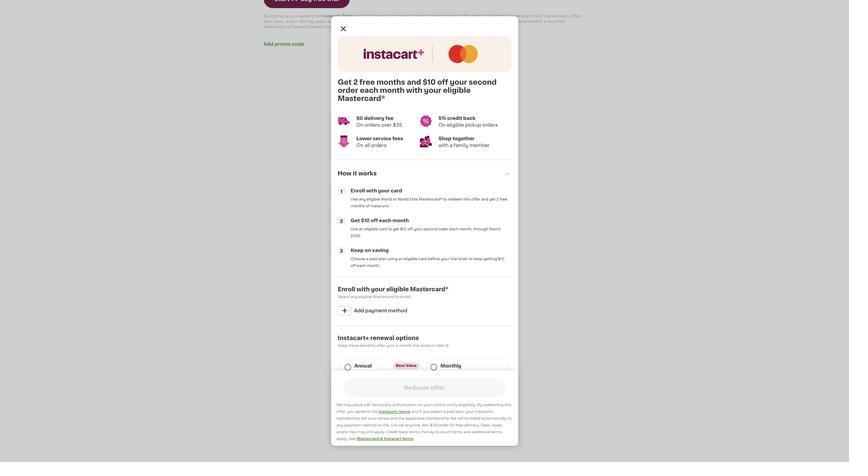 Task type: locate. For each thing, give the bounding box(es) containing it.
0 horizontal spatial keep
[[338, 344, 348, 348]]

by
[[264, 14, 269, 18], [477, 403, 482, 407]]

of
[[288, 25, 292, 29], [432, 120, 437, 125], [465, 179, 470, 184], [366, 205, 370, 208]]

any inside use any eligible world or world elite mastercard® to redeem this offer and get 2 free months of instacart+.
[[359, 198, 366, 201]]

your inside and authorize us to charge any active payment method on file after your free trial. cancel any time in your account. other fees, taxes, and or tips may apply. additional instacart+ benefits are subject to
[[481, 14, 489, 18]]

be inside and if you select a paid plan, your instacart+ membership will auto-renew and the applicable membership fee will be billed automatically to any payment method on file. cancel anytime. min $35/order for free delivery. fees, taxes, and/or tips may still apply. credit back terms, family account terms and additional terms apply. see
[[464, 417, 469, 421]]

apply. down and/or
[[336, 437, 348, 441]]

exclusive
[[405, 85, 457, 95]]

$10 up 50%
[[423, 79, 436, 86]]

1 horizontal spatial ends
[[458, 257, 468, 261]]

order
[[338, 87, 358, 94], [438, 228, 448, 231]]

taxes,
[[274, 20, 285, 23], [492, 424, 503, 427]]

all
[[365, 143, 370, 148]]

agree
[[299, 14, 309, 18], [355, 410, 366, 414]]

1 vertical spatial fee
[[451, 417, 457, 421]]

your inside choose a paid plan using an eligible card before your trial ends to keep getting $10 off each month.
[[441, 257, 449, 261]]

0 horizontal spatial tips
[[298, 20, 305, 23]]

agree inside the we may place a $1 temporary authorization on your card to verify eligibility. by redeeming this offer, you agree to the
[[355, 410, 366, 414]]

to left daily
[[354, 25, 358, 29]]

march
[[489, 228, 501, 231]]

month
[[380, 87, 405, 94], [393, 218, 409, 223], [400, 344, 412, 348]]

order inside get 2 free months and $10 off your second order each month with your eligible mastercard®
[[338, 87, 358, 94]]

will left auto-
[[361, 417, 367, 421]]

terms
[[342, 14, 354, 18], [439, 127, 454, 131], [420, 199, 435, 204], [434, 258, 449, 263], [420, 324, 435, 329]]

will
[[361, 417, 367, 421], [458, 417, 464, 421]]

1 horizontal spatial cancel
[[508, 14, 521, 18]]

of inside get 2 free months of instacart+ with your eligible mastercard®. terms apply.
[[465, 179, 470, 184]]

instacart+ renewal options keep these benefits after your 2-month trial ends on feb 13
[[338, 336, 449, 348]]

1 redeem button from the top
[[420, 137, 480, 143]]

eligible down get $10 off each month on the left
[[364, 228, 378, 231]]

instacart+ terms link
[[379, 410, 410, 414]]

0 horizontal spatial will
[[361, 417, 367, 421]]

on inside the we may place a $1 temporary authorization on your card to verify eligibility. by redeeming this offer, you agree to the
[[418, 403, 422, 407]]

add inside add promo code button
[[264, 42, 273, 46]]

agree right up,
[[299, 14, 309, 18]]

instacart right .
[[443, 20, 460, 23]]

paypal.
[[420, 127, 438, 131]]

it
[[353, 171, 357, 176]]

the inside the we may place a $1 temporary authorization on your card to verify eligibility. by redeeming this offer, you agree to the
[[372, 410, 378, 414]]

are
[[384, 20, 390, 23]]

on up if
[[418, 403, 422, 407]]

payment up .
[[425, 14, 442, 18]]

apply. up together
[[456, 127, 471, 131]]

instacart+ down enjoy
[[420, 383, 445, 388]]

feb
[[437, 344, 444, 348]]

3 redeem button from the top
[[420, 401, 441, 408]]

2 vertical spatial the
[[398, 417, 405, 421]]

0 vertical spatial by
[[264, 14, 269, 18]]

0 vertical spatial payment
[[425, 14, 442, 18]]

1 use from the top
[[351, 198, 358, 201]]

mastercard® right 'elite'
[[419, 198, 442, 201]]

member exclusive offers
[[356, 85, 493, 95]]

month up delivery
[[380, 87, 405, 94]]

by up fees,
[[264, 14, 269, 18]]

your inside the we may place a $1 temporary authorization on your card to verify eligibility. by redeeming this offer, you agree to the
[[423, 403, 432, 407]]

eligible up use any eligible world or world elite mastercard® to redeem this offer and get 2 free months of instacart+.
[[420, 192, 438, 197]]

enroll inside enroll with your eligible mastercard® select any eligible mastercard to enroll.
[[338, 287, 355, 292]]

instacart+ inside and if you select a paid plan, your instacart+ membership will auto-renew and the applicable membership fee will be billed automatically to any payment method on file. cancel anytime. min $35/order for free delivery. fees, taxes, and/or tips may still apply. credit back terms, family account terms and additional terms apply. see
[[475, 410, 494, 414]]

2025.
[[351, 234, 361, 238]]

apply. down the mastercard®.
[[436, 199, 451, 204]]

renewal
[[370, 336, 394, 341], [420, 390, 439, 395]]

2 redeem button from the top
[[420, 397, 480, 408]]

to left verify
[[442, 403, 446, 407]]

redeem up "feb"
[[420, 336, 441, 341]]

by right eligibility.
[[477, 403, 482, 407]]

1 horizontal spatial renewal
[[420, 390, 439, 395]]

1 vertical spatial mastercard®
[[419, 198, 442, 201]]

1 horizontal spatial method
[[388, 309, 407, 313]]

ends inside choose a paid plan using an eligible card before your trial ends to keep getting $10 off each month.
[[458, 257, 468, 261]]

fee
[[386, 116, 394, 121], [451, 417, 457, 421]]

0 horizontal spatial or
[[294, 20, 297, 23]]

ends down extra
[[458, 257, 468, 261]]

enroll.
[[400, 295, 411, 299]]

to left keep
[[469, 257, 472, 261]]

method up still
[[362, 424, 377, 427]]

1 horizontal spatial paid
[[446, 410, 455, 414]]

0 vertical spatial mastercard
[[373, 295, 394, 299]]

add payment method
[[354, 309, 407, 313]]

instacart+ up use any eligible world or world elite mastercard® to redeem this offer and get 2 free months of instacart+.
[[420, 186, 445, 190]]

1 horizontal spatial get
[[468, 245, 477, 249]]

redeem for redeem button inside button
[[420, 402, 441, 407]]

on inside instacart+ renewal options keep these benefits after your 2-month trial ends on feb 13
[[431, 344, 436, 348]]

0 horizontal spatial back
[[399, 430, 408, 434]]

get 2 free months and $10 off your second order each month with your eligible mastercard® dialog
[[331, 16, 518, 446]]

with inside get 2 free months of instacart+ with your eligible mastercard®. terms apply.
[[446, 186, 457, 190]]

and/or
[[336, 430, 349, 434]]

months inside use any eligible world or world elite mastercard® to redeem this offer and get 2 free months of instacart+.
[[351, 205, 365, 208]]

how it works button
[[338, 165, 511, 184]]

each up delivery
[[360, 87, 378, 94]]

membership up the costco
[[446, 383, 477, 388]]

value
[[406, 364, 417, 368]]

2 will from the left
[[458, 417, 464, 421]]

1 horizontal spatial at
[[544, 20, 547, 23]]

orders inside the $0 delivery fee on orders over $35
[[365, 123, 380, 128]]

orders
[[365, 123, 380, 128], [482, 123, 498, 128], [371, 143, 387, 148]]

redeem up select
[[420, 402, 441, 407]]

to up "benefit" at the left top
[[310, 14, 314, 18]]

at down your
[[544, 20, 547, 23]]

0 vertical spatial paid
[[369, 257, 378, 261]]

a inside and if you select a paid plan, your instacart+ membership will auto-renew and the applicable membership fee will be billed automatically to any payment method on file. cancel anytime. min $35/order for free delivery. fees, taxes, and/or tips may still apply. credit back terms, family account terms and additional terms apply. see
[[443, 410, 445, 414]]

2 use from the top
[[351, 228, 358, 231]]

peacock up before on the right bottom of the page
[[420, 251, 441, 256]]

1 vertical spatial after
[[377, 344, 385, 348]]

0 horizontal spatial fee
[[386, 116, 394, 121]]

1 vertical spatial this
[[504, 403, 511, 407]]

1 vertical spatial the
[[372, 410, 378, 414]]

0 horizontal spatial second
[[423, 228, 437, 231]]

1 horizontal spatial additional
[[508, 20, 526, 23]]

a inside choose a paid plan using an eligible card before your trial ends to keep getting $10 off each month.
[[366, 257, 368, 261]]

mastercard & instacart terms
[[357, 437, 413, 441]]

1 vertical spatial agree
[[355, 410, 366, 414]]

fee up the for
[[451, 417, 457, 421]]

on left file
[[459, 14, 463, 18]]

eligible inside get 2 free months of instacart+ with your eligible mastercard®. terms apply.
[[420, 192, 438, 197]]

if
[[419, 410, 422, 414]]

a down shop
[[450, 143, 453, 148]]

$10
[[423, 79, 436, 86], [361, 218, 370, 223], [400, 228, 407, 231], [498, 257, 505, 261]]

0 vertical spatial redeem
[[420, 138, 441, 142]]

free inside and if you select a paid plan, your instacart+ membership will auto-renew and the applicable membership fee will be billed automatically to any payment method on file. cancel anytime. min $35/order for free delivery. fees, taxes, and/or tips may still apply. credit back terms, family account terms and additional terms apply. see
[[456, 424, 463, 427]]

cancel inside and authorize us to charge any active payment method on file after your free trial. cancel any time in your account. other fees, taxes, and or tips may apply. additional instacart+ benefits are subject to
[[508, 14, 521, 18]]

mastercard®.
[[439, 192, 471, 197]]

choose
[[351, 257, 365, 261]]

to right are
[[406, 20, 410, 23]]

1 vertical spatial method
[[388, 309, 407, 313]]

subject inside redemption of peacock benefit may be subject to a daily limit.
[[339, 25, 353, 29]]

renewal down enjoy
[[420, 390, 439, 395]]

0 vertical spatial taxes,
[[274, 20, 285, 23]]

0 horizontal spatial payment
[[344, 424, 361, 427]]

select
[[431, 410, 442, 414]]

on
[[356, 123, 364, 128], [439, 123, 446, 128], [356, 143, 364, 148]]

get 2 free months and $10 off your second order each month with your eligible mastercard®
[[338, 79, 498, 102]]

0 horizontal spatial after
[[377, 344, 385, 348]]

offer
[[471, 198, 480, 201]]

be down additional
[[333, 25, 338, 29]]

getting
[[484, 257, 497, 261]]

1 vertical spatial additional
[[472, 430, 490, 434]]

0 vertical spatial use
[[351, 198, 358, 201]]

add inside add payment method "button"
[[354, 309, 364, 313]]

paid down verify
[[446, 410, 455, 414]]

you inside the we may place a $1 temporary authorization on your card to verify eligibility. by redeeming this offer, you agree to the
[[347, 410, 354, 414]]

0 vertical spatial order
[[338, 87, 358, 94]]

with up the mastercard®.
[[446, 186, 457, 190]]

or down by signing up, you agree to the instacart+ terms
[[294, 20, 297, 23]]

eligible inside use any eligible world or world elite mastercard® to redeem this offer and get 2 free months of instacart+.
[[367, 198, 380, 201]]

0 vertical spatial after
[[471, 14, 480, 18]]

1 vertical spatial an
[[399, 257, 403, 261]]

months for and
[[377, 79, 405, 86]]

1 horizontal spatial add
[[354, 309, 364, 313]]

to down get $10 off each month on the left
[[388, 228, 392, 231]]

with down month.
[[357, 287, 370, 292]]

mastercard & instacart terms link
[[357, 437, 413, 441]]

1
[[340, 189, 343, 194]]

$10 down get $10 off each month on the left
[[400, 228, 407, 231]]

0 vertical spatial method
[[443, 14, 458, 18]]

0 vertical spatial mastercard®
[[338, 95, 385, 102]]

2 vertical spatial months
[[351, 205, 365, 208]]

trial down options
[[413, 344, 420, 348]]

you right if
[[423, 410, 430, 414]]

cancel
[[508, 14, 521, 18], [391, 424, 404, 427]]

and inside get 2 free months and $10 off your second order each month with your eligible mastercard®
[[407, 79, 421, 86]]

at
[[544, 20, 547, 23], [443, 251, 447, 256]]

get for get 2 free months of instacart+ with your eligible mastercard®. terms apply.
[[420, 179, 429, 184]]

0 horizontal spatial the
[[315, 14, 321, 18]]

1 vertical spatial by
[[477, 403, 482, 407]]

a inside the we may place a $1 temporary authorization on your card to verify eligibility. by redeeming this offer, you agree to the
[[364, 403, 366, 407]]

eligible inside use an eligible card to get $10 off your second order each month, through march 2025.
[[364, 228, 378, 231]]

cancel up credit
[[391, 424, 404, 427]]

mastercard down still
[[357, 437, 379, 441]]

0 vertical spatial instacart
[[443, 20, 460, 23]]

on left "feb"
[[431, 344, 436, 348]]

2 vertical spatial mastercard®
[[410, 287, 449, 292]]

payment down enroll with your eligible mastercard® select any eligible mastercard to enroll.
[[365, 309, 387, 313]]

1 will from the left
[[361, 417, 367, 421]]

0 horizontal spatial ends
[[421, 344, 430, 348]]

an up 2025.
[[359, 228, 363, 231]]

2 horizontal spatial or
[[484, 20, 488, 23]]

get $10 off each month
[[351, 218, 409, 223]]

on for $0 delivery fee on orders over $35
[[356, 123, 364, 128]]

keep inside instacart+ renewal options keep these benefits after your 2-month trial ends on feb 13
[[338, 344, 348, 348]]

mastercard inside enroll with your eligible mastercard® select any eligible mastercard to enroll.
[[373, 295, 394, 299]]

instacart+ up no
[[432, 245, 457, 249]]

2 vertical spatial month
[[400, 344, 412, 348]]

mastercard® up $0
[[338, 95, 385, 102]]

1 horizontal spatial second
[[469, 79, 497, 86]]

peacock down by signing up, you agree to the instacart+ terms
[[292, 25, 309, 29]]

to
[[310, 14, 314, 18], [386, 14, 390, 18], [406, 20, 410, 23], [354, 25, 358, 29], [443, 198, 447, 201], [388, 228, 392, 231], [469, 257, 472, 261], [395, 295, 399, 299], [442, 403, 446, 407], [367, 410, 371, 414], [508, 417, 512, 421]]

method inside and authorize us to charge any active payment method on file after your free trial. cancel any time in your account. other fees, taxes, and or tips may apply. additional instacart+ benefits are subject to
[[443, 14, 458, 18]]

costco
[[452, 390, 470, 395]]

redemption of peacock benefit may be subject to a daily limit.
[[264, 20, 566, 29]]

1 horizontal spatial you
[[347, 410, 354, 414]]

taxes, inside and authorize us to charge any active payment method on file after your free trial. cancel any time in your account. other fees, taxes, and or tips may apply. additional instacart+ benefits are subject to
[[274, 20, 285, 23]]

shop
[[439, 136, 451, 141]]

0 vertical spatial subject
[[391, 20, 405, 23]]

0 vertical spatial fee
[[386, 116, 394, 121]]

2 vertical spatial redeem
[[420, 402, 441, 407]]

0 vertical spatial renewal
[[370, 336, 394, 341]]

second inside use an eligible card to get $10 off your second order each month, through march 2025.
[[423, 228, 437, 231]]

any up and/or
[[336, 424, 343, 427]]

1 vertical spatial order
[[438, 228, 448, 231]]

1 horizontal spatial payment
[[365, 309, 387, 313]]

be left billed on the right bottom
[[464, 417, 469, 421]]

taxes, down signing
[[274, 20, 285, 23]]

add for add payment method
[[354, 309, 364, 313]]

card down get $10 off each month on the left
[[379, 228, 387, 231]]

with down shop
[[439, 143, 449, 148]]

1 horizontal spatial months
[[377, 79, 405, 86]]

1 horizontal spatial or
[[393, 198, 397, 201]]

keep left these
[[338, 344, 348, 348]]

2 horizontal spatial payment
[[425, 14, 442, 18]]

at inside join instacart+ and get peacock at no extra cost. terms apply.
[[443, 251, 447, 256]]

2 horizontal spatial the
[[398, 417, 405, 421]]

1 horizontal spatial an
[[399, 257, 403, 261]]

back inside and if you select a paid plan, your instacart+ membership will auto-renew and the applicable membership fee will be billed automatically to any payment method on file. cancel anytime. min $35/order for free delivery. fees, taxes, and/or tips may still apply. credit back terms, family account terms and additional terms apply. see
[[399, 430, 408, 434]]

0 horizontal spatial instacart
[[384, 437, 401, 441]]

trial inside instacart+ renewal options keep these benefits after your 2-month trial ends on feb 13
[[413, 344, 420, 348]]

month inside get 2 free months and $10 off your second order each month with your eligible mastercard®
[[380, 87, 405, 94]]

on left all
[[356, 143, 364, 148]]

a inside the shop together with a family member
[[450, 143, 453, 148]]

in
[[539, 14, 542, 18]]

apply. inside get 50% off your first year of instacart+ with paypal. terms apply.
[[456, 127, 471, 131]]

2 redeem from the top
[[420, 336, 441, 341]]

use inside use an eligible card to get $10 off your second order each month, through march 2025.
[[351, 228, 358, 231]]

0 horizontal spatial by
[[264, 14, 269, 18]]

this inside the we may place a $1 temporary authorization on your card to verify eligibility. by redeeming this offer, you agree to the
[[504, 403, 511, 407]]

redeem for instacart+ redeem button
[[420, 138, 441, 142]]

with up "year" at the top
[[406, 87, 422, 94]]

enroll with your card
[[351, 189, 402, 193]]

or inside use any eligible world or world elite mastercard® to redeem this offer and get 2 free months of instacart+.
[[393, 198, 397, 201]]

eligible down enroll with your card
[[367, 198, 380, 201]]

apply. up "benefit" at the left top
[[315, 20, 327, 23]]

your inside enroll with your eligible mastercard® select any eligible mastercard to enroll.
[[371, 287, 385, 292]]

or
[[294, 20, 297, 23], [484, 20, 488, 23], [393, 198, 397, 201]]

subject
[[391, 20, 405, 23], [339, 25, 353, 29]]

a down keep on saving
[[366, 257, 368, 261]]

2 inside get 2 free months of instacart+ with your eligible mastercard®. terms apply.
[[430, 179, 433, 184]]

0 vertical spatial cancel
[[508, 14, 521, 18]]

benefits inside and authorize us to charge any active payment method on file after your free trial. cancel any time in your account. other fees, taxes, and or tips may apply. additional instacart+ benefits are subject to
[[368, 20, 383, 23]]

months inside get 2 free months and $10 off your second order each month with your eligible mastercard®
[[377, 79, 405, 86]]

1 horizontal spatial peacock
[[420, 251, 441, 256]]

1 horizontal spatial tips
[[350, 430, 357, 434]]

orders down the service
[[371, 143, 387, 148]]

method inside add payment method "button"
[[388, 309, 407, 313]]

file
[[464, 14, 470, 18]]

eligible inside choose a paid plan using an eligible card before your trial ends to keep getting $10 off each month.
[[404, 257, 417, 261]]

this
[[463, 198, 470, 201], [504, 403, 511, 407]]

method left file
[[443, 14, 458, 18]]

on for lower service fees on all orders
[[356, 143, 364, 148]]

renewal left options
[[370, 336, 394, 341]]

ends for paid
[[458, 257, 468, 261]]

add for add promo code
[[264, 42, 273, 46]]

card up select
[[433, 403, 441, 407]]

a
[[359, 25, 361, 29], [450, 143, 453, 148], [366, 257, 368, 261], [364, 403, 366, 407], [443, 410, 445, 414]]

or for . instacart may modify or terminate additional benefits at any time.
[[484, 20, 488, 23]]

1 vertical spatial ends
[[421, 344, 430, 348]]

verify
[[447, 403, 458, 407]]

each
[[360, 87, 378, 94], [379, 218, 391, 223], [449, 228, 458, 231], [357, 264, 366, 268]]

get inside get 2 free months of instacart+ with your eligible mastercard®. terms apply.
[[420, 179, 429, 184]]

a left daily
[[359, 25, 361, 29]]

time.
[[556, 20, 565, 23]]

use for enroll with your card
[[351, 198, 358, 201]]

fees,
[[264, 20, 273, 23]]

payment inside "button"
[[365, 309, 387, 313]]

trial for paid
[[450, 257, 457, 261]]

1 redeem from the top
[[420, 138, 441, 142]]

any right select
[[351, 295, 358, 299]]

terms up additional
[[342, 14, 354, 18]]

additional
[[328, 20, 347, 23]]

to left redeem
[[443, 198, 447, 201]]

&
[[380, 437, 383, 441]]

1 horizontal spatial the
[[372, 410, 378, 414]]

delivery.
[[464, 424, 480, 427]]

0 horizontal spatial add
[[264, 42, 273, 46]]

1 vertical spatial redeem
[[420, 336, 441, 341]]

and authorize us to charge any active payment method on file after your free trial. cancel any time in your account. other fees, taxes, and or tips may apply. additional instacart+ benefits are subject to
[[264, 14, 582, 23]]

0 vertical spatial this
[[463, 198, 470, 201]]

1 horizontal spatial this
[[504, 403, 511, 407]]

0 vertical spatial peacock
[[292, 25, 309, 29]]

of up the mastercard®.
[[465, 179, 470, 184]]

card
[[391, 189, 402, 193], [379, 228, 387, 231], [418, 257, 427, 261], [433, 403, 441, 407]]

redeem button up the plan,
[[420, 397, 480, 408]]

trial
[[450, 257, 457, 261], [413, 344, 420, 348]]

mastercard® inside use any eligible world or world elite mastercard® to redeem this offer and get 2 free months of instacart+.
[[419, 198, 442, 201]]

second inside get 2 free months and $10 off your second order each month with your eligible mastercard®
[[469, 79, 497, 86]]

shop together with a family member
[[439, 136, 490, 148]]

1 vertical spatial months
[[446, 179, 464, 184]]

0 vertical spatial month
[[380, 87, 405, 94]]

the up auto-
[[372, 410, 378, 414]]

be inside redemption of peacock benefit may be subject to a daily limit.
[[333, 25, 338, 29]]

place
[[352, 403, 363, 407]]

get down get $10 off each month on the left
[[393, 228, 399, 231]]

2 vertical spatial get
[[468, 245, 477, 249]]

of down up,
[[288, 25, 292, 29]]

0 horizontal spatial subject
[[339, 25, 353, 29]]

use down enroll with your card
[[351, 198, 358, 201]]

0 vertical spatial enroll
[[351, 189, 365, 193]]

back inside 5% credit back on eligible pickup orders
[[463, 116, 476, 121]]

0 horizontal spatial you
[[291, 14, 298, 18]]

fee up over
[[386, 116, 394, 121]]

2 horizontal spatial get
[[489, 198, 496, 201]]

may down by signing up, you agree to the instacart+ terms
[[306, 20, 315, 23]]

0 horizontal spatial trial
[[413, 344, 420, 348]]

your inside get 2 free months of instacart+ with your eligible mastercard®. terms apply.
[[458, 186, 469, 190]]

to inside use an eligible card to get $10 off your second order each month, through march 2025.
[[388, 228, 392, 231]]

terms up shop
[[439, 127, 454, 131]]

world up instacart+.
[[381, 198, 392, 201]]

$10 up 2025.
[[361, 218, 370, 223]]

or right modify
[[484, 20, 488, 23]]

months for of
[[446, 179, 464, 184]]

apply.
[[315, 20, 327, 23], [456, 127, 471, 131], [436, 199, 451, 204], [450, 258, 465, 263], [374, 430, 386, 434], [336, 437, 348, 441]]

redeem
[[448, 198, 463, 201]]

1 vertical spatial second
[[423, 228, 437, 231]]

instacart+ inside get 50% off your first year of instacart+ with paypal. terms apply.
[[438, 120, 463, 125]]

on inside and authorize us to charge any active payment method on file after your free trial. cancel any time in your account. other fees, taxes, and or tips may apply. additional instacart+ benefits are subject to
[[459, 14, 463, 18]]

redeem down the paypal.
[[420, 138, 441, 142]]

instacart+ terms
[[379, 410, 410, 414]]

terms inside get 2 free months of instacart+ with your eligible mastercard®. terms apply.
[[420, 199, 435, 204]]

options
[[396, 336, 419, 341]]

the up "benefit" at the left top
[[315, 14, 321, 18]]

. instacart may modify or terminate additional benefits at any time.
[[441, 20, 565, 23]]

a right select
[[443, 410, 445, 414]]

0 vertical spatial trial
[[450, 257, 457, 261]]

to inside use any eligible world or world elite mastercard® to redeem this offer and get 2 free months of instacart+.
[[443, 198, 447, 201]]

enroll right 1
[[351, 189, 365, 193]]

or inside and authorize us to charge any active payment method on file after your free trial. cancel any time in your account. other fees, taxes, and or tips may apply. additional instacart+ benefits are subject to
[[294, 20, 297, 23]]

trial.
[[499, 14, 507, 18]]

select
[[338, 295, 350, 299]]

ends
[[458, 257, 468, 261], [421, 344, 430, 348]]

additional inside and if you select a paid plan, your instacart+ membership will auto-renew and the applicable membership fee will be billed automatically to any payment method on file. cancel anytime. min $35/order for free delivery. fees, taxes, and/or tips may still apply. credit back terms, family account terms and additional terms apply. see
[[472, 430, 490, 434]]

get 50% off your first year of instacart+ with paypal. terms apply.
[[420, 113, 476, 131]]

off inside use an eligible card to get $10 off your second order each month, through march 2025.
[[408, 228, 413, 231]]

get inside use an eligible card to get $10 off your second order each month, through march 2025.
[[393, 228, 399, 231]]

3 redeem from the top
[[420, 402, 441, 407]]

your inside and if you select a paid plan, your instacart+ membership will auto-renew and the applicable membership fee will be billed automatically to any payment method on file. cancel anytime. min $35/order for free delivery. fees, taxes, and/or tips may still apply. credit back terms, family account terms and additional terms apply. see
[[465, 410, 474, 414]]

0 vertical spatial agree
[[299, 14, 309, 18]]

order up $0
[[338, 87, 358, 94]]

an
[[359, 228, 363, 231], [399, 257, 403, 261]]

month inside instacart+ renewal options keep these benefits after your 2-month trial ends on feb 13
[[400, 344, 412, 348]]

instacart+ down 50%
[[438, 120, 463, 125]]

0 vertical spatial tips
[[298, 20, 305, 23]]

2 world from the left
[[398, 198, 409, 201]]

0 vertical spatial get
[[489, 198, 496, 201]]

terms down add payment method "button"
[[420, 324, 435, 329]]

redeem button up select
[[420, 401, 441, 408]]

1 vertical spatial add
[[354, 309, 364, 313]]

0 vertical spatial ends
[[458, 257, 468, 261]]

0 vertical spatial months
[[377, 79, 405, 86]]

orders right pickup
[[482, 123, 498, 128]]

keep
[[351, 248, 364, 253], [338, 344, 348, 348]]

eligible inside 5% credit back on eligible pickup orders
[[447, 123, 464, 128]]

0 horizontal spatial world
[[381, 198, 392, 201]]

ends for options
[[421, 344, 430, 348]]

2
[[353, 79, 358, 86], [430, 179, 433, 184], [496, 198, 499, 201], [340, 219, 343, 224]]

0 vertical spatial an
[[359, 228, 363, 231]]

paid inside and if you select a paid plan, your instacart+ membership will auto-renew and the applicable membership fee will be billed automatically to any payment method on file. cancel anytime. min $35/order for free delivery. fees, taxes, and/or tips may still apply. credit back terms, family account terms and additional terms apply. see
[[446, 410, 455, 414]]

2-
[[396, 344, 400, 348]]

fee inside the $0 delivery fee on orders over $35
[[386, 116, 394, 121]]

with down 'first'
[[464, 120, 475, 125]]

0 vertical spatial the
[[315, 14, 321, 18]]

for
[[450, 424, 455, 427]]

apply. inside get 2 free months of instacart+ with your eligible mastercard®. terms apply.
[[436, 199, 451, 204]]

membership inside the enjoy $20 off your instacart+ membership renewal with costco
[[446, 383, 477, 388]]

1 vertical spatial renewal
[[420, 390, 439, 395]]

get 2 free months of instacart+ with your eligible mastercard®. terms apply.
[[420, 179, 473, 204]]

1 vertical spatial paid
[[446, 410, 455, 414]]

this left offer
[[463, 198, 470, 201]]

0 horizontal spatial at
[[443, 251, 447, 256]]

daily
[[362, 25, 371, 29]]

0 vertical spatial add
[[264, 42, 273, 46]]

2 vertical spatial method
[[362, 424, 377, 427]]

each left month, on the right
[[449, 228, 458, 231]]

apply. up &
[[374, 430, 386, 434]]

1 vertical spatial back
[[399, 430, 408, 434]]



Task type: describe. For each thing, give the bounding box(es) containing it.
get inside join instacart+ and get peacock at no extra cost. terms apply.
[[468, 245, 477, 249]]

terms down automatically
[[491, 430, 502, 434]]

0 vertical spatial at
[[544, 20, 547, 23]]

free inside and authorize us to charge any active payment method on file after your free trial. cancel any time in your account. other fees, taxes, and or tips may apply. additional instacart+ benefits are subject to
[[490, 14, 498, 18]]

renew
[[378, 417, 389, 421]]

benefit
[[310, 25, 323, 29]]

terms inside "terms apply."
[[420, 324, 435, 329]]

1 vertical spatial month
[[393, 218, 409, 223]]

credit
[[386, 430, 398, 434]]

instacart+ inside join instacart+ and get peacock at no extra cost. terms apply.
[[432, 245, 457, 249]]

mastercard® inside get 2 free months and $10 off your second order each month with your eligible mastercard®
[[338, 95, 385, 102]]

get for get $10 off each month
[[351, 218, 360, 223]]

lower service fees on all orders
[[356, 136, 403, 148]]

fees,
[[481, 424, 491, 427]]

plan,
[[456, 410, 465, 414]]

to inside and if you select a paid plan, your instacart+ membership will auto-renew and the applicable membership fee will be billed automatically to any payment method on file. cancel anytime. min $35/order for free delivery. fees, taxes, and/or tips may still apply. credit back terms, family account terms and additional terms apply. see
[[508, 417, 512, 421]]

terms inside get 50% off your first year of instacart+ with paypal. terms apply.
[[439, 127, 454, 131]]

5%
[[439, 116, 446, 121]]

your inside instacart+ renewal options keep these benefits after your 2-month trial ends on feb 13
[[386, 344, 395, 348]]

any inside enroll with your eligible mastercard® select any eligible mastercard to enroll.
[[351, 295, 358, 299]]

this inside use any eligible world or world elite mastercard® to redeem this offer and get 2 free months of instacart+.
[[463, 198, 470, 201]]

$20
[[435, 376, 445, 381]]

use for get $10 off each month
[[351, 228, 358, 231]]

year
[[420, 120, 431, 125]]

may inside and authorize us to charge any active payment method on file after your free trial. cancel any time in your account. other fees, taxes, and or tips may apply. additional instacart+ benefits are subject to
[[306, 20, 315, 23]]

and inside join instacart+ and get peacock at no extra cost. terms apply.
[[458, 245, 467, 249]]

each inside get 2 free months and $10 off your second order each month with your eligible mastercard®
[[360, 87, 378, 94]]

add promo code button
[[264, 41, 304, 47]]

instacart+ terms link
[[322, 14, 354, 18]]

to inside choose a paid plan using an eligible card before your trial ends to keep getting $10 off each month.
[[469, 257, 472, 261]]

by inside the we may place a $1 temporary authorization on your card to verify eligibility. by redeeming this offer, you agree to the
[[477, 403, 482, 407]]

add payment method button
[[338, 304, 511, 318]]

after inside and authorize us to charge any active payment method on file after your free trial. cancel any time in your account. other fees, taxes, and or tips may apply. additional instacart+ benefits are subject to
[[471, 14, 480, 18]]

redeem button inside button
[[420, 401, 441, 408]]

family
[[422, 430, 434, 434]]

use an eligible card to get $10 off your second order each month, through march 2025.
[[351, 228, 502, 238]]

min
[[422, 424, 429, 427]]

we
[[336, 403, 342, 407]]

choose a paid plan using an eligible card before your trial ends to keep getting $10 off each month.
[[351, 257, 505, 268]]

how
[[338, 171, 351, 176]]

apply. inside join instacart+ and get peacock at no extra cost. terms apply.
[[450, 258, 465, 263]]

we may place a $1 temporary authorization on your card to verify eligibility. by redeeming this offer, you agree to the
[[336, 403, 512, 414]]

active
[[413, 14, 424, 18]]

the inside and if you select a paid plan, your instacart+ membership will auto-renew and the applicable membership fee will be billed automatically to any payment method on file. cancel anytime. min $35/order for free delivery. fees, taxes, and/or tips may still apply. credit back terms, family account terms and additional terms apply. see
[[398, 417, 405, 421]]

apply. inside and authorize us to charge any active payment method on file after your free trial. cancel any time in your account. other fees, taxes, and or tips may apply. additional instacart+ benefits are subject to
[[315, 20, 327, 23]]

order inside use an eligible card to get $10 off your second order each month, through march 2025.
[[438, 228, 448, 231]]

on for 5% credit back on eligible pickup orders
[[439, 123, 446, 128]]

offer,
[[336, 410, 346, 414]]

free inside get 2 free months of instacart+ with your eligible mastercard®. terms apply.
[[435, 179, 444, 184]]

your inside use an eligible card to get $10 off your second order each month, through march 2025.
[[414, 228, 422, 231]]

lower
[[356, 136, 372, 141]]

1 horizontal spatial keep
[[351, 248, 364, 253]]

$0
[[356, 116, 363, 121]]

get for get 2 free months and $10 off your second order each month with your eligible mastercard®
[[338, 79, 352, 86]]

method inside and if you select a paid plan, your instacart+ membership will auto-renew and the applicable membership fee will be billed automatically to any payment method on file. cancel anytime. min $35/order for free delivery. fees, taxes, and/or tips may still apply. credit back terms, family account terms and additional terms apply. see
[[362, 424, 377, 427]]

may inside the we may place a $1 temporary authorization on your card to verify eligibility. by redeeming this offer, you agree to the
[[343, 403, 351, 407]]

cost.
[[420, 258, 432, 263]]

terms down authorization
[[399, 410, 410, 414]]

$10 inside use an eligible card to get $10 off your second order each month, through march 2025.
[[400, 228, 407, 231]]

off inside get 50% off your first year of instacart+ with paypal. terms apply.
[[442, 113, 449, 118]]

1 world from the left
[[381, 198, 392, 201]]

0 vertical spatial additional
[[508, 20, 526, 23]]

keep
[[473, 257, 483, 261]]

month,
[[459, 228, 472, 231]]

instacart+ inside instacart+ renewal options keep these benefits after your 2-month trial ends on feb 13
[[338, 336, 369, 341]]

payment inside and if you select a paid plan, your instacart+ membership will auto-renew and the applicable membership fee will be billed automatically to any payment method on file. cancel anytime. min $35/order for free delivery. fees, taxes, and/or tips may still apply. credit back terms, family account terms and additional terms apply. see
[[344, 424, 361, 427]]

terms down terms,
[[402, 437, 413, 441]]

renewal inside the enjoy $20 off your instacart+ membership renewal with costco
[[420, 390, 439, 395]]

eligible inside get 2 free months and $10 off your second order each month with your eligible mastercard®
[[443, 87, 471, 94]]

terms down the for
[[452, 430, 463, 434]]

any left time
[[522, 14, 529, 18]]

subject inside and authorize us to charge any active payment method on file after your free trial. cancel any time in your account. other fees, taxes, and or tips may apply. additional instacart+ benefits are subject to
[[391, 20, 405, 23]]

membership down offer,
[[336, 417, 360, 421]]

get inside use any eligible world or world elite mastercard® to redeem this offer and get 2 free months of instacart+.
[[489, 198, 496, 201]]

terms apply.
[[420, 317, 480, 329]]

membership down select
[[426, 417, 450, 421]]

may inside and if you select a paid plan, your instacart+ membership will auto-renew and the applicable membership fee will be billed automatically to any payment method on file. cancel anytime. min $35/order for free delivery. fees, taxes, and/or tips may still apply. credit back terms, family account terms and additional terms apply. see
[[358, 430, 366, 434]]

eligible up enroll.
[[386, 287, 409, 292]]

13
[[445, 344, 449, 348]]

enjoy
[[420, 376, 434, 381]]

each down instacart+.
[[379, 218, 391, 223]]

$35/order
[[430, 424, 449, 427]]

peacock inside join instacart+ and get peacock at no extra cost. terms apply.
[[420, 251, 441, 256]]

eligibility.
[[458, 403, 476, 407]]

$10 inside choose a paid plan using an eligible card before your trial ends to keep getting $10 off each month.
[[498, 257, 505, 261]]

an inside choose a paid plan using an eligible card before your trial ends to keep getting $10 off each month.
[[399, 257, 403, 261]]

us
[[381, 14, 385, 18]]

with down works
[[366, 189, 377, 193]]

through
[[473, 228, 488, 231]]

after inside instacart+ renewal options keep these benefits after your 2-month trial ends on feb 13
[[377, 344, 385, 348]]

signing
[[270, 14, 283, 18]]

of inside get 50% off your first year of instacart+ with paypal. terms apply.
[[432, 120, 437, 125]]

instacart+.
[[371, 205, 390, 208]]

before
[[428, 257, 440, 261]]

and inside use any eligible world or world elite mastercard® to redeem this offer and get 2 free months of instacart+.
[[481, 198, 488, 201]]

enroll with your eligible mastercard® select any eligible mastercard to enroll.
[[338, 287, 449, 299]]

taxes, inside and if you select a paid plan, your instacart+ membership will auto-renew and the applicable membership fee will be billed automatically to any payment method on file. cancel anytime. min $35/order for free delivery. fees, taxes, and/or tips may still apply. credit back terms, family account terms and additional terms apply. see
[[492, 424, 503, 427]]

to inside redemption of peacock benefit may be subject to a daily limit.
[[354, 25, 358, 29]]

time
[[530, 14, 538, 18]]

fee inside and if you select a paid plan, your instacart+ membership will auto-renew and the applicable membership fee will be billed automatically to any payment method on file. cancel anytime. min $35/order for free delivery. fees, taxes, and/or tips may still apply. credit back terms, family account terms and additional terms apply. see
[[451, 417, 457, 421]]

member
[[470, 143, 490, 148]]

any left active at the top left
[[405, 14, 412, 18]]

on left saving
[[365, 248, 371, 253]]

of inside use any eligible world or world elite mastercard® to redeem this offer and get 2 free months of instacart+.
[[366, 205, 370, 208]]

cancel inside and if you select a paid plan, your instacart+ membership will auto-renew and the applicable membership fee will be billed automatically to any payment method on file. cancel anytime. min $35/order for free delivery. fees, taxes, and/or tips may still apply. credit back terms, family account terms and additional terms apply. see
[[391, 424, 404, 427]]

keep on saving
[[351, 248, 389, 253]]

$35
[[393, 123, 402, 128]]

fees
[[392, 136, 403, 141]]

$1
[[367, 403, 371, 407]]

with inside get 2 free months and $10 off your second order each month with your eligible mastercard®
[[406, 87, 422, 94]]

free inside use any eligible world or world elite mastercard® to redeem this offer and get 2 free months of instacart+.
[[500, 198, 507, 201]]

these
[[349, 344, 359, 348]]

each inside use an eligible card to get $10 off your second order each month, through march 2025.
[[449, 228, 458, 231]]

to down $1
[[367, 410, 371, 414]]

redeem button for with
[[420, 397, 480, 408]]

file.
[[383, 424, 390, 427]]

temporary
[[372, 403, 391, 407]]

any down your
[[548, 20, 555, 23]]

enroll for eligible
[[338, 287, 355, 292]]

authorize
[[363, 14, 380, 18]]

trial for options
[[413, 344, 420, 348]]

your inside the enjoy $20 off your instacart+ membership renewal with costco
[[454, 376, 465, 381]]

enroll for card
[[351, 189, 365, 193]]

charge
[[391, 14, 404, 18]]

each inside choose a paid plan using an eligible card before your trial ends to keep getting $10 off each month.
[[357, 264, 366, 268]]

over
[[381, 123, 392, 128]]

code
[[292, 42, 304, 46]]

get for get 50% off your first year of instacart+ with paypal. terms apply.
[[420, 113, 429, 118]]

instacart+ inside and authorize us to charge any active payment method on file after your free trial. cancel any time in your account. other fees, taxes, and or tips may apply. additional instacart+ benefits are subject to
[[348, 20, 367, 23]]

any inside and if you select a paid plan, your instacart+ membership will auto-renew and the applicable membership fee will be billed automatically to any payment method on file. cancel anytime. min $35/order for free delivery. fees, taxes, and/or tips may still apply. credit back terms, family account terms and additional terms apply. see
[[336, 424, 343, 427]]

join instacart+ and get peacock at no extra cost. terms apply.
[[420, 245, 478, 263]]

card down how it works dropdown button
[[391, 189, 402, 193]]

instacart inside get 2 free months and $10 off your second order each month with your eligible mastercard® dialog
[[384, 437, 401, 441]]

instacart+ up renew
[[379, 410, 398, 414]]

with inside get 50% off your first year of instacart+ with paypal. terms apply.
[[464, 120, 475, 125]]

$10 inside get 2 free months and $10 off your second order each month with your eligible mastercard®
[[423, 79, 436, 86]]

eligible up add payment method
[[359, 295, 372, 299]]

terms,
[[409, 430, 421, 434]]

2 inside use any eligible world or world elite mastercard® to redeem this offer and get 2 free months of instacart+.
[[496, 198, 499, 201]]

off inside choose a paid plan using an eligible card before your trial ends to keep getting $10 off each month.
[[351, 264, 356, 268]]

2 inside get 2 free months and $10 off your second order each month with your eligible mastercard®
[[353, 79, 358, 86]]

automatically
[[481, 417, 507, 421]]

credit
[[447, 116, 462, 121]]

together
[[453, 136, 474, 141]]

1 vertical spatial mastercard
[[357, 437, 379, 441]]

redeem button for instacart+
[[420, 137, 480, 143]]

add promo code
[[264, 42, 304, 46]]

service
[[373, 136, 391, 141]]

$0 delivery fee on orders over $35
[[356, 116, 402, 128]]

benefits inside instacart+ renewal options keep these benefits after your 2-month trial ends on feb 13
[[360, 344, 376, 348]]

by signing up, you agree to the instacart+ terms
[[264, 14, 354, 18]]

anytime.
[[405, 424, 421, 427]]

to inside enroll with your eligible mastercard® select any eligible mastercard to enroll.
[[395, 295, 399, 299]]

using
[[387, 257, 398, 261]]

and if you select a paid plan, your instacart+ membership will auto-renew and the applicable membership fee will be billed automatically to any payment method on file. cancel anytime. min $35/order for free delivery. fees, taxes, and/or tips may still apply. credit back terms, family account terms and additional terms apply. see
[[336, 410, 513, 441]]

month.
[[367, 264, 380, 268]]

terms inside join instacart+ and get peacock at no extra cost. terms apply.
[[434, 258, 449, 263]]

a inside redemption of peacock benefit may be subject to a daily limit.
[[359, 25, 361, 29]]

terminate
[[489, 20, 507, 23]]

may down file
[[461, 20, 469, 23]]

redeeming
[[483, 403, 504, 407]]

member
[[356, 85, 402, 95]]

applicable
[[406, 417, 425, 421]]

auto-
[[368, 417, 378, 421]]

card inside use an eligible card to get $10 off your second order each month, through march 2025.
[[379, 228, 387, 231]]

family
[[454, 143, 468, 148]]

.
[[441, 20, 442, 23]]

offers
[[460, 85, 493, 95]]

you inside and if you select a paid plan, your instacart+ membership will auto-renew and the applicable membership fee will be billed automatically to any payment method on file. cancel anytime. min $35/order for free delivery. fees, taxes, and/or tips may still apply. credit back terms, family account terms and additional terms apply. see
[[423, 410, 430, 414]]

modify
[[470, 20, 483, 23]]

to right us
[[386, 14, 390, 18]]

renewal inside instacart+ renewal options keep these benefits after your 2-month trial ends on feb 13
[[370, 336, 394, 341]]

benefits down time
[[527, 20, 543, 23]]

of inside redemption of peacock benefit may be subject to a daily limit.
[[288, 25, 292, 29]]

paid inside choose a paid plan using an eligible card before your trial ends to keep getting $10 off each month.
[[369, 257, 378, 261]]

1 horizontal spatial instacart
[[443, 20, 460, 23]]

with inside the enjoy $20 off your instacart+ membership renewal with costco
[[441, 390, 451, 395]]

instacart+ up additional
[[322, 14, 341, 18]]

or for use any eligible world or world elite mastercard® to redeem this offer and get 2 free months of instacart+.
[[393, 198, 397, 201]]



Task type: vqa. For each thing, say whether or not it's contained in the screenshot.


